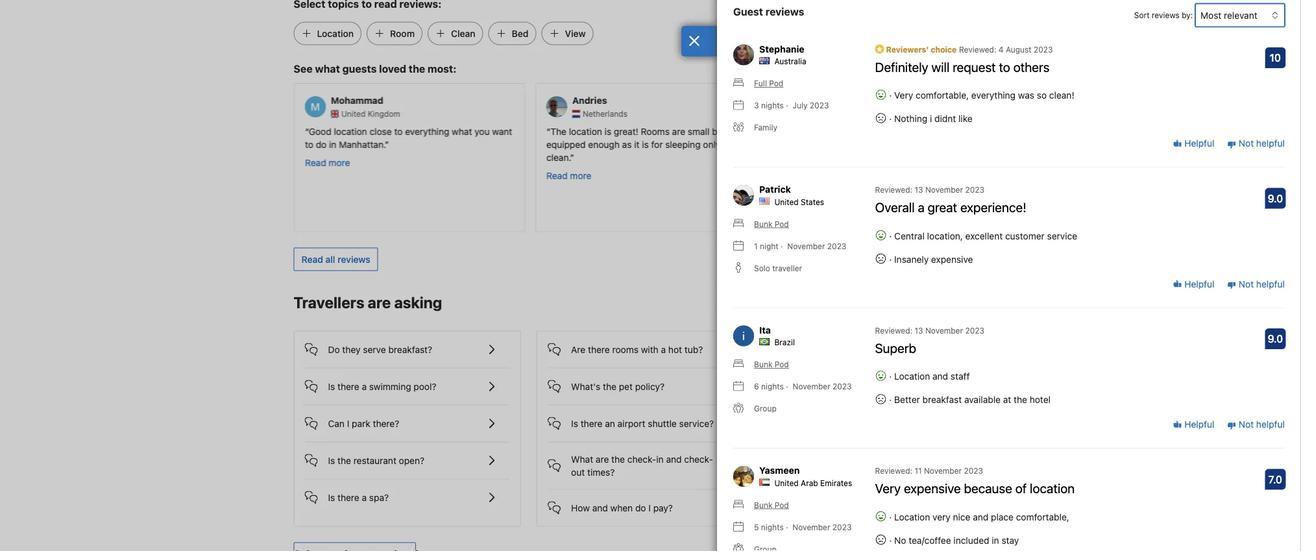 Task type: locate. For each thing, give the bounding box(es) containing it.
1 horizontal spatial united kingdom
[[824, 109, 883, 118]]

1 not helpful button from the top
[[1228, 137, 1286, 150]]

do inside button
[[636, 502, 646, 513]]

united kingdom image
[[331, 110, 339, 118], [814, 110, 822, 118]]

are
[[672, 126, 685, 137], [368, 293, 391, 311], [596, 454, 609, 464]]

2 vertical spatial everything
[[832, 139, 876, 150]]

0 vertical spatial i
[[347, 418, 350, 429]]

2 vertical spatial helpful button
[[1174, 418, 1215, 431]]

2 vertical spatial not helpful button
[[1228, 418, 1286, 431]]

1 horizontal spatial united kingdom image
[[814, 110, 822, 118]]

0 horizontal spatial everything
[[405, 126, 449, 137]]

you inside "very clean and safe in a great location. small room with everything you need."
[[879, 139, 894, 150]]

" down the close
[[385, 139, 389, 150]]

" good location close to everything what you want to do in manhattan.
[[305, 126, 512, 150]]

location.
[[918, 126, 954, 137]]

2 not helpful from the top
[[1237, 279, 1286, 289]]

the inside what are the check-in and check- out times?
[[612, 454, 625, 464]]

bunk
[[754, 219, 773, 228], [754, 360, 773, 369], [754, 500, 773, 510]]

3 bunk pod from the top
[[754, 500, 789, 510]]

nights for very expensive because of location
[[761, 523, 784, 532]]

november up the traveller
[[788, 241, 826, 250]]

reviewed: 13 november 2023 up superb
[[876, 326, 985, 335]]

kingdom up the close
[[368, 109, 400, 118]]

0 vertical spatial not helpful button
[[1228, 137, 1286, 150]]

location for very expensive because of location
[[895, 512, 931, 522]]

an for instant
[[838, 460, 848, 470]]

3 not helpful from the top
[[1237, 419, 1286, 430]]

1 vertical spatial i
[[649, 502, 651, 513]]

2 bunk from the top
[[754, 360, 773, 369]]

2 reviewed: 13 november 2023 from the top
[[876, 326, 985, 335]]

reviewed: 4 august 2023
[[960, 45, 1053, 54]]

scored 9.0 element for superb
[[1266, 328, 1286, 349]]

comfortable, down of
[[1017, 512, 1070, 522]]

very inside "very clean and safe in a great location. small room with everything you need."
[[792, 126, 811, 137]]

are inside what are the check-in and check- out times?
[[596, 454, 609, 464]]

to down good
[[305, 139, 313, 150]]

equipped
[[546, 139, 586, 150]]

3
[[754, 101, 759, 110]]

1 not helpful from the top
[[1237, 138, 1286, 149]]

an right have
[[838, 460, 848, 470]]

everything right the close
[[405, 126, 449, 137]]

full
[[754, 79, 767, 88]]

2 horizontal spatial reviews
[[1152, 11, 1180, 20]]

very up room
[[792, 126, 811, 137]]

nights right the 3
[[762, 101, 784, 110]]

are left asking
[[368, 293, 391, 311]]

1 vertical spatial you
[[879, 139, 894, 150]]

in inside " good location close to everything what you want to do in manhattan.
[[329, 139, 336, 150]]

not helpful
[[1237, 138, 1286, 149], [1237, 279, 1286, 289], [1237, 419, 1286, 430]]

0 vertical spatial see
[[294, 62, 313, 75]]

pod down brazil
[[775, 360, 789, 369]]

1 helpful button from the top
[[1174, 137, 1215, 150]]

see left guests
[[294, 62, 313, 75]]

great inside list of reviews region
[[928, 200, 958, 215]]

view
[[565, 28, 586, 38]]

more
[[328, 157, 350, 168], [812, 157, 833, 168], [570, 170, 591, 181]]

i right can
[[347, 418, 350, 429]]

2 vertical spatial location
[[895, 512, 931, 522]]

" for the
[[546, 126, 550, 137]]

2 " from the left
[[546, 126, 550, 137]]

0 vertical spatial bunk pod
[[754, 219, 789, 228]]

"
[[385, 139, 389, 150], [570, 152, 574, 163]]

very up 'nothing'
[[895, 90, 914, 101]]

0 vertical spatial everything
[[972, 90, 1016, 101]]

an inside button
[[605, 418, 615, 429]]

location up guests
[[317, 28, 354, 38]]

november down the see availability button
[[926, 326, 964, 335]]

bunk for overall a great experience!
[[754, 219, 773, 228]]

do right when
[[636, 502, 646, 513]]

2 scored 9.0 element from the top
[[1266, 328, 1286, 349]]

read for andries
[[546, 170, 568, 181]]

is there an airport shuttle service? button
[[548, 405, 754, 431]]

1 " from the left
[[305, 126, 309, 137]]

1 horizontal spatial with
[[812, 139, 829, 150]]

2 vertical spatial helpful
[[1183, 419, 1215, 430]]

solo
[[754, 263, 771, 273]]

2 horizontal spatial everything
[[972, 90, 1016, 101]]

in
[[876, 126, 884, 137], [329, 139, 336, 150], [657, 454, 664, 464], [992, 535, 1000, 546]]

2 vertical spatial helpful
[[1257, 419, 1286, 430]]

november down united arab emirates
[[793, 523, 831, 532]]

"
[[305, 126, 309, 137], [546, 126, 550, 137]]

as
[[622, 139, 632, 150]]

will
[[932, 59, 950, 74]]

0 horizontal spatial see
[[294, 62, 313, 75]]

1 vertical spatial not helpful
[[1237, 279, 1286, 289]]

13 for overall a great experience!
[[915, 185, 924, 194]]

0 vertical spatial nights
[[762, 101, 784, 110]]

helpful for overall a great experience!
[[1183, 279, 1215, 289]]

great!
[[614, 126, 638, 137]]

i inside button
[[649, 502, 651, 513]]

1 vertical spatial 13
[[915, 326, 924, 335]]

very
[[933, 512, 951, 522]]

0 horizontal spatial united kingdom image
[[331, 110, 339, 118]]

1 bunk pod from the top
[[754, 219, 789, 228]]

1 vertical spatial helpful
[[1183, 279, 1215, 289]]

united arab emirates
[[775, 478, 853, 487]]

guest reviews
[[734, 5, 805, 17]]

are up 'times?'
[[596, 454, 609, 464]]

1 vertical spatial scored 9.0 element
[[1266, 328, 1286, 349]]

1 vertical spatial do
[[636, 502, 646, 513]]

bunk pod link up 1
[[734, 218, 789, 230]]

bunk pod up night
[[754, 219, 789, 228]]

2 9.0 from the top
[[1268, 333, 1284, 345]]

2 united kingdom from the left
[[824, 109, 883, 118]]

and inside "very clean and safe in a great location. small room with everything you need."
[[838, 126, 854, 137]]

there right are
[[588, 344, 610, 355]]

location inside " the location is great! rooms are small but equipped enough as it is for sleeping only. also clean.
[[569, 126, 602, 137]]

0 vertical spatial scored 9.0 element
[[1266, 188, 1286, 209]]

2 united kingdom image from the left
[[814, 110, 822, 118]]

2 vertical spatial not helpful
[[1237, 419, 1286, 430]]

in for very
[[876, 126, 884, 137]]

1 vertical spatial helpful button
[[1174, 278, 1215, 291]]

0 horizontal spatial read more button
[[305, 156, 350, 169]]

clean
[[451, 28, 476, 38]]

1 9.0 from the top
[[1268, 192, 1284, 204]]

only.
[[703, 139, 723, 150]]

read more down good
[[305, 157, 350, 168]]

great up "need." at the top of page
[[894, 126, 915, 137]]

how and when do i pay?
[[571, 502, 673, 513]]

a left spa?
[[362, 492, 367, 503]]

3 not helpful button from the top
[[1228, 418, 1286, 431]]

1 vertical spatial everything
[[405, 126, 449, 137]]

0 horizontal spatial an
[[605, 418, 615, 429]]

2 13 from the top
[[915, 326, 924, 335]]

1 vertical spatial comfortable,
[[1017, 512, 1070, 522]]

ita
[[760, 325, 771, 335]]

1 horizontal spatial kingdom
[[851, 109, 883, 118]]

1 united kingdom image from the left
[[331, 110, 339, 118]]

everything down safe
[[832, 139, 876, 150]]

2 vertical spatial bunk pod
[[754, 500, 789, 510]]

expensive down reviewed: 11 november 2023
[[904, 481, 961, 496]]

reviewed: left 11
[[876, 466, 913, 475]]

breakfast?
[[389, 344, 432, 355]]

pod up 5 nights · november 2023
[[775, 500, 789, 510]]

2 not helpful button from the top
[[1228, 278, 1286, 291]]

overall
[[876, 200, 915, 215]]

13 up overall
[[915, 185, 924, 194]]

1 horizontal spatial everything
[[832, 139, 876, 150]]

are for travellers are asking
[[368, 293, 391, 311]]

scored 10 element
[[1266, 47, 1286, 68]]

bunk pod up 5
[[754, 500, 789, 510]]

there
[[588, 344, 610, 355], [338, 381, 360, 392], [581, 418, 603, 429], [338, 492, 360, 503]]

is down the 'do'
[[328, 381, 335, 392]]

availability
[[955, 298, 1000, 309]]

0 vertical spatial helpful button
[[1174, 137, 1215, 150]]

· very comfortable, everything was so clean!
[[887, 90, 1075, 101]]

the right loved
[[409, 62, 425, 75]]

yasmeen
[[760, 465, 800, 476]]

13 up superb
[[915, 326, 924, 335]]

definitely
[[876, 59, 929, 74]]

" the location is great! rooms are small but equipped enough as it is for sleeping only. also clean.
[[546, 126, 743, 163]]

1 vertical spatial bunk
[[754, 360, 773, 369]]

better
[[895, 394, 921, 405]]

sort reviews by:
[[1135, 11, 1194, 20]]

is inside is there a swimming pool? button
[[328, 381, 335, 392]]

most
[[924, 460, 945, 470]]

not helpful for overall a great experience!
[[1237, 279, 1286, 289]]

reviewed:
[[960, 45, 997, 54], [876, 185, 913, 194], [876, 326, 913, 335], [876, 466, 913, 475]]

august
[[1006, 45, 1032, 54]]

you left "need." at the top of page
[[879, 139, 894, 150]]

you left want
[[474, 126, 490, 137]]

0 vertical spatial are
[[672, 126, 685, 137]]

2 helpful button from the top
[[1174, 278, 1215, 291]]

see inside button
[[936, 298, 953, 309]]

everything inside "very clean and safe in a great location. small room with everything you need."
[[832, 139, 876, 150]]

0 horizontal spatial comfortable,
[[916, 90, 969, 101]]

2 vertical spatial are
[[596, 454, 609, 464]]

" down equipped
[[570, 152, 574, 163]]

1 horizontal spatial location
[[569, 126, 602, 137]]

travellers
[[294, 293, 365, 311]]

scored 7.0 element
[[1266, 469, 1286, 490]]

3 not from the top
[[1239, 419, 1254, 430]]

· left 'nothing'
[[890, 113, 892, 124]]

there left spa?
[[338, 492, 360, 503]]

2 kingdom from the left
[[851, 109, 883, 118]]

nothing
[[895, 113, 928, 124]]

1 scored 9.0 element from the top
[[1266, 188, 1286, 209]]

3 helpful button from the top
[[1174, 418, 1215, 431]]

a inside list of reviews region
[[918, 200, 925, 215]]

what left guests
[[315, 62, 340, 75]]

" for close
[[385, 139, 389, 150]]

check- down service?
[[685, 454, 713, 464]]

1 horizontal spatial are
[[596, 454, 609, 464]]

are inside " the location is great! rooms are small but equipped enough as it is for sleeping only. also clean.
[[672, 126, 685, 137]]

location
[[317, 28, 354, 38], [895, 371, 931, 382], [895, 512, 931, 522]]

a left swimming
[[362, 381, 367, 392]]

i left pay?
[[649, 502, 651, 513]]

more for " the location is great! rooms are small but equipped enough as it is for sleeping only. also clean.
[[570, 170, 591, 181]]

0 horizontal spatial what
[[315, 62, 340, 75]]

reviews
[[766, 5, 805, 17], [1152, 11, 1180, 20], [338, 254, 371, 264]]

location for do
[[334, 126, 367, 137]]

united kingdom image for jayne
[[814, 110, 822, 118]]

0 horizontal spatial check-
[[628, 454, 657, 464]]

0 vertical spatial expensive
[[932, 254, 974, 264]]

a inside "very clean and safe in a great location. small room with everything you need."
[[886, 126, 891, 137]]

room
[[788, 139, 809, 150]]

· left no
[[890, 535, 892, 546]]

2 vertical spatial bunk pod link
[[734, 499, 789, 511]]

2 vertical spatial bunk
[[754, 500, 773, 510]]

0 horizontal spatial read more
[[305, 157, 350, 168]]

3 bunk pod link from the top
[[734, 499, 789, 511]]

is right it
[[642, 139, 649, 150]]

1 vertical spatial nights
[[762, 382, 784, 391]]

policy?
[[635, 381, 665, 392]]

1 vertical spatial reviewed: 13 november 2023
[[876, 326, 985, 335]]

is the restaurant open?
[[328, 455, 425, 466]]

more down clean.
[[570, 170, 591, 181]]

0 horizontal spatial i
[[347, 418, 350, 429]]

in down good
[[329, 139, 336, 150]]

reviewed: for overall a great experience!
[[876, 185, 913, 194]]

1 vertical spatial not helpful button
[[1228, 278, 1286, 291]]

the up 'times?'
[[612, 454, 625, 464]]

bunk pod down brazil
[[754, 360, 789, 369]]

10
[[1270, 51, 1282, 64]]

in inside list of reviews region
[[992, 535, 1000, 546]]

you inside " good location close to everything what you want to do in manhattan.
[[474, 126, 490, 137]]

nights right 6 at the right of page
[[762, 382, 784, 391]]

is inside is the restaurant open? button
[[328, 455, 335, 466]]

expensive
[[932, 254, 974, 264], [904, 481, 961, 496]]

0 vertical spatial 13
[[915, 185, 924, 194]]

read down good
[[305, 157, 326, 168]]

is there a swimming pool? button
[[305, 368, 510, 394]]

helpful for superb
[[1183, 419, 1215, 430]]

because
[[964, 481, 1013, 496]]

9.0
[[1268, 192, 1284, 204], [1268, 333, 1284, 345]]

2 helpful from the top
[[1183, 279, 1215, 289]]

nights for superb
[[762, 382, 784, 391]]

1 horizontal spatial check-
[[685, 454, 713, 464]]

0 horizontal spatial kingdom
[[368, 109, 400, 118]]

pod right full
[[770, 79, 784, 88]]

0 horizontal spatial more
[[328, 157, 350, 168]]

with inside button
[[641, 344, 659, 355]]

0 vertical spatial helpful
[[1183, 138, 1215, 149]]

1 vertical spatial location
[[895, 371, 931, 382]]

and down shuttle
[[666, 454, 682, 464]]

bunk for superb
[[754, 360, 773, 369]]

see for see availability
[[936, 298, 953, 309]]

of
[[1016, 481, 1027, 496]]

1 vertical spatial bunk pod
[[754, 360, 789, 369]]

list of reviews region
[[726, 27, 1293, 551]]

in inside what are the check-in and check- out times?
[[657, 454, 664, 464]]

location up manhattan.
[[334, 126, 367, 137]]

reviewed: for superb
[[876, 326, 913, 335]]

location up looking?
[[895, 371, 931, 382]]

· central location, excellent customer service
[[887, 230, 1078, 241]]

everything inside list of reviews region
[[972, 90, 1016, 101]]

1 vertical spatial very
[[792, 126, 811, 137]]

are there rooms with a hot tub?
[[571, 344, 703, 355]]

0 horizontal spatial you
[[474, 126, 490, 137]]

0 horizontal spatial is
[[605, 126, 611, 137]]

· right night
[[781, 241, 783, 250]]

netherlands
[[583, 109, 627, 118]]

· left better
[[890, 394, 892, 405]]

pet
[[619, 381, 633, 392]]

read down clean.
[[546, 170, 568, 181]]

0 vertical spatial is
[[605, 126, 611, 137]]

kingdom for jayne
[[851, 109, 883, 118]]

see for see what guests loved the most:
[[294, 62, 313, 75]]

reviews right guest
[[766, 5, 805, 17]]

0 vertical spatial comfortable,
[[916, 90, 969, 101]]

1 horizontal spatial an
[[838, 460, 848, 470]]

2 helpful from the top
[[1257, 279, 1286, 289]]

reviews inside button
[[338, 254, 371, 264]]

is for is there a swimming pool?
[[328, 381, 335, 392]]

3 bunk from the top
[[754, 500, 773, 510]]

3 helpful from the top
[[1183, 419, 1215, 430]]

there up what
[[581, 418, 603, 429]]

great
[[894, 126, 915, 137], [928, 200, 958, 215]]

read more down clean.
[[546, 170, 591, 181]]

we have an instant answer to most questions
[[800, 460, 989, 470]]

1 bunk pod link from the top
[[734, 218, 789, 230]]

others
[[1014, 59, 1050, 74]]

13
[[915, 185, 924, 194], [915, 326, 924, 335]]

0 horizontal spatial do
[[316, 139, 326, 150]]

is
[[605, 126, 611, 137], [642, 139, 649, 150]]

2 bunk pod from the top
[[754, 360, 789, 369]]

0 vertical spatial "
[[385, 139, 389, 150]]

reviewed: up request
[[960, 45, 997, 54]]

1 horizontal spatial do
[[636, 502, 646, 513]]

night
[[760, 241, 779, 250]]

reviews for sort
[[1152, 11, 1180, 20]]

1 kingdom from the left
[[368, 109, 400, 118]]

read more down room
[[788, 157, 833, 168]]

bunk for very expensive because of location
[[754, 500, 773, 510]]

2 vertical spatial nights
[[761, 523, 784, 532]]

do
[[316, 139, 326, 150], [636, 502, 646, 513]]

scored 9.0 element
[[1266, 188, 1286, 209], [1266, 328, 1286, 349]]

1 vertical spatial 9.0
[[1268, 333, 1284, 345]]

group
[[754, 404, 777, 413]]

0 horizontal spatial "
[[305, 126, 309, 137]]

with down clean on the top of the page
[[812, 139, 829, 150]]

6 nights · november 2023
[[754, 382, 852, 391]]

1 horizontal spatial i
[[649, 502, 651, 513]]

is inside is there a spa? button
[[328, 492, 335, 503]]

there inside button
[[588, 344, 610, 355]]

3 helpful from the top
[[1257, 419, 1286, 430]]

2 bunk pod link from the top
[[734, 359, 789, 370]]

pod for superb
[[775, 360, 789, 369]]

great up location,
[[928, 200, 958, 215]]

2 vertical spatial not
[[1239, 419, 1254, 430]]

1 vertical spatial not
[[1239, 279, 1254, 289]]

pod
[[770, 79, 784, 88], [775, 219, 789, 228], [775, 360, 789, 369], [775, 500, 789, 510]]

this is a carousel with rotating slides. it displays featured reviews of the property. use next and previous buttons to navigate. region
[[283, 78, 1018, 237]]

close image
[[689, 36, 701, 46]]

very for very expensive because of location
[[876, 481, 901, 496]]

· left july
[[786, 101, 789, 110]]

bunk up 6 at the right of page
[[754, 360, 773, 369]]

traveller
[[773, 263, 803, 273]]

location for enough
[[569, 126, 602, 137]]

2023
[[1034, 45, 1053, 54], [810, 101, 829, 110], [966, 185, 985, 194], [828, 241, 847, 250], [966, 326, 985, 335], [833, 382, 852, 391], [964, 466, 984, 475], [833, 523, 852, 532]]

are up "sleeping"
[[672, 126, 685, 137]]

not helpful button for overall a great experience!
[[1228, 278, 1286, 291]]

bunk up night
[[754, 219, 773, 228]]

bunk pod link for overall a great experience!
[[734, 218, 789, 230]]

read more button down room
[[788, 156, 833, 169]]

request
[[953, 59, 996, 74]]

7.0
[[1269, 473, 1283, 486]]

1 horizontal spatial you
[[879, 139, 894, 150]]

2 not from the top
[[1239, 279, 1254, 289]]

1 vertical spatial "
[[570, 152, 574, 163]]

1 vertical spatial an
[[838, 460, 848, 470]]

reviewed: up superb
[[876, 326, 913, 335]]

1 horizontal spatial read more button
[[546, 169, 591, 182]]

0 vertical spatial do
[[316, 139, 326, 150]]

" inside " good location close to everything what you want to do in manhattan.
[[305, 126, 309, 137]]

united kingdom
[[341, 109, 400, 118], [824, 109, 883, 118]]

1 reviewed: 13 november 2023 from the top
[[876, 185, 985, 194]]

park
[[352, 418, 371, 429]]

is up what
[[571, 418, 578, 429]]

1 horizontal spatial see
[[936, 298, 953, 309]]

united down yasmeen
[[775, 478, 799, 487]]

1 horizontal spatial great
[[928, 200, 958, 215]]

read for mohammad
[[305, 157, 326, 168]]

there for is there a spa?
[[338, 492, 360, 503]]

at
[[1004, 394, 1012, 405]]

1 vertical spatial with
[[641, 344, 659, 355]]

patrick
[[760, 184, 791, 195]]

2 horizontal spatial read more
[[788, 157, 833, 168]]

open?
[[399, 455, 425, 466]]

·
[[890, 90, 892, 101], [786, 101, 789, 110], [890, 113, 892, 124], [890, 230, 892, 241], [781, 241, 783, 250], [890, 254, 892, 264], [890, 371, 892, 382], [786, 382, 789, 391], [890, 394, 892, 405], [890, 512, 892, 522], [786, 523, 789, 532], [890, 535, 892, 546]]

1 13 from the top
[[915, 185, 924, 194]]

" inside " the location is great! rooms are small but equipped enough as it is for sleeping only. also clean.
[[546, 126, 550, 137]]

do down good
[[316, 139, 326, 150]]

very down we have an instant answer to most questions
[[876, 481, 901, 496]]

1 united kingdom from the left
[[341, 109, 400, 118]]

1 vertical spatial is
[[642, 139, 649, 150]]

location inside " good location close to everything what you want to do in manhattan.
[[334, 126, 367, 137]]

didnt
[[935, 113, 957, 124]]

location right of
[[1030, 481, 1075, 496]]

1 vertical spatial bunk pod link
[[734, 359, 789, 370]]

and left safe
[[838, 126, 854, 137]]

0 vertical spatial 9.0
[[1268, 192, 1284, 204]]

very for very clean and safe in a great location. small room with everything you need.
[[792, 126, 811, 137]]

0 horizontal spatial great
[[894, 126, 915, 137]]

1 vertical spatial great
[[928, 200, 958, 215]]

0 horizontal spatial with
[[641, 344, 659, 355]]

bunk pod for superb
[[754, 360, 789, 369]]

9.0 for overall a great experience!
[[1268, 192, 1284, 204]]

1 vertical spatial helpful
[[1257, 279, 1286, 289]]

reviewed: 13 november 2023
[[876, 185, 985, 194], [876, 326, 985, 335]]

not helpful button
[[1228, 137, 1286, 150], [1228, 278, 1286, 291], [1228, 418, 1286, 431]]

is down can
[[328, 455, 335, 466]]

do they serve breakfast? button
[[305, 331, 510, 357]]

location up no
[[895, 512, 931, 522]]

is inside is there an airport shuttle service? button
[[571, 418, 578, 429]]

in inside "very clean and safe in a great location. small room with everything you need."
[[876, 126, 884, 137]]

1 horizontal spatial reviews
[[766, 5, 805, 17]]

there down they on the bottom left of the page
[[338, 381, 360, 392]]

and left staff on the bottom right of page
[[933, 371, 949, 382]]

0 vertical spatial an
[[605, 418, 615, 429]]

0 horizontal spatial location
[[334, 126, 367, 137]]

· right 5
[[786, 523, 789, 532]]

1 vertical spatial what
[[452, 126, 472, 137]]

asking
[[394, 293, 442, 311]]

1 bunk from the top
[[754, 219, 773, 228]]

see left the availability
[[936, 298, 953, 309]]

what inside " good location close to everything what you want to do in manhattan.
[[452, 126, 472, 137]]

not helpful for superb
[[1237, 419, 1286, 430]]

0 horizontal spatial "
[[385, 139, 389, 150]]

and right how
[[593, 502, 608, 513]]

helpful
[[1257, 138, 1286, 149], [1257, 279, 1286, 289], [1257, 419, 1286, 430]]

is up enough
[[605, 126, 611, 137]]

enough
[[588, 139, 620, 150]]

shuttle
[[648, 418, 677, 429]]

united kingdom down mohammad
[[341, 109, 400, 118]]



Task type: vqa. For each thing, say whether or not it's contained in the screenshot.
eighth Prepayment from the top
no



Task type: describe. For each thing, give the bounding box(es) containing it.
not for superb
[[1239, 419, 1254, 430]]

sort
[[1135, 11, 1150, 20]]

sleeping
[[665, 139, 701, 150]]

0 vertical spatial what
[[315, 62, 340, 75]]

and right nice
[[973, 512, 989, 522]]

· left central
[[890, 230, 892, 241]]

out
[[571, 467, 585, 477]]

1 check- from the left
[[628, 454, 657, 464]]

superb
[[876, 340, 917, 355]]

pay?
[[654, 502, 673, 513]]

do inside " good location close to everything what you want to do in manhattan.
[[316, 139, 326, 150]]

the inside list of reviews region
[[1014, 394, 1028, 405]]

see what guests loved the most:
[[294, 62, 457, 75]]

great inside "very clean and safe in a great location. small room with everything you need."
[[894, 126, 915, 137]]

stephanie
[[760, 43, 805, 54]]

small
[[688, 126, 710, 137]]

helpful button for overall a great experience!
[[1174, 278, 1215, 291]]

scored 9.0 element for overall a great experience!
[[1266, 188, 1286, 209]]

· left very
[[890, 512, 892, 522]]

· right 6 at the right of page
[[786, 382, 789, 391]]

tub?
[[685, 344, 703, 355]]

andries
[[572, 95, 607, 106]]

1 helpful from the top
[[1257, 138, 1286, 149]]

in for what
[[657, 454, 664, 464]]

2 check- from the left
[[685, 454, 713, 464]]

like
[[959, 113, 973, 124]]

an for airport
[[605, 418, 615, 429]]

read more for " the location is great! rooms are small but equipped enough as it is for sleeping only. also clean.
[[546, 170, 591, 181]]

clean
[[813, 126, 836, 137]]

united down jayne
[[824, 109, 848, 118]]

bed
[[512, 28, 529, 38]]

nice
[[954, 512, 971, 522]]

all
[[326, 254, 335, 264]]

united states
[[775, 197, 825, 206]]

spa?
[[369, 492, 389, 503]]

netherlands image
[[572, 110, 580, 118]]

to inside list of reviews region
[[999, 59, 1011, 74]]

bunk pod link for very expensive because of location
[[734, 499, 789, 511]]

" for is
[[570, 152, 574, 163]]

not helpful button for superb
[[1228, 418, 1286, 431]]

clean.
[[546, 152, 570, 163]]

breakfast
[[923, 394, 962, 405]]

looking?
[[881, 387, 933, 402]]

november down brazil
[[793, 382, 831, 391]]

travellers are asking
[[294, 293, 442, 311]]

safe
[[856, 126, 874, 137]]

reviews for guest
[[766, 5, 805, 17]]

emirates
[[821, 478, 853, 487]]

· no tea/coffee included in stay
[[887, 535, 1020, 546]]

they
[[342, 344, 361, 355]]

1 vertical spatial expensive
[[904, 481, 961, 496]]

choice
[[931, 45, 957, 54]]

· left insanely
[[890, 254, 892, 264]]

not for overall a great experience!
[[1239, 279, 1254, 289]]

more for " good location close to everything what you want to do in manhattan.
[[328, 157, 350, 168]]

in for ·
[[992, 535, 1000, 546]]

kingdom for mohammad
[[368, 109, 400, 118]]

pod for very expensive because of location
[[775, 500, 789, 510]]

there for is there an airport shuttle service?
[[581, 418, 603, 429]]

read more for " good location close to everything what you want to do in manhattan.
[[305, 157, 350, 168]]

see availability button
[[929, 292, 1008, 315]]

1 helpful from the top
[[1183, 138, 1215, 149]]

manhattan.
[[339, 139, 385, 150]]

july
[[793, 101, 808, 110]]

the
[[550, 126, 566, 137]]

reviewers' choice
[[885, 45, 957, 54]]

reviewed: for very expensive because of location
[[876, 466, 913, 475]]

airport
[[618, 418, 646, 429]]

read more button for good location close to everything what you want to do in manhattan.
[[305, 156, 350, 169]]

there for is there a swimming pool?
[[338, 381, 360, 392]]

also
[[725, 139, 743, 150]]

definitely will request to others
[[876, 59, 1050, 74]]

bunk pod for very expensive because of location
[[754, 500, 789, 510]]

november up overall a great experience!
[[926, 185, 964, 194]]

good
[[309, 126, 331, 137]]

0 vertical spatial location
[[317, 28, 354, 38]]

united down mohammad
[[341, 109, 365, 118]]

is for is there a spa?
[[328, 492, 335, 503]]

bunk pod link for superb
[[734, 359, 789, 370]]

" for good
[[305, 126, 309, 137]]

november right 11
[[925, 466, 962, 475]]

location inside list of reviews region
[[1030, 481, 1075, 496]]

13 for superb
[[915, 326, 924, 335]]

close
[[369, 126, 392, 137]]

clean!
[[1050, 90, 1075, 101]]

to left the "most"
[[914, 460, 922, 470]]

helpful for overall a great experience!
[[1257, 279, 1286, 289]]

is there a swimming pool?
[[328, 381, 437, 392]]

loved
[[379, 62, 406, 75]]

brazil
[[775, 338, 795, 347]]

experience!
[[961, 200, 1027, 215]]

1 night · november 2023
[[754, 241, 847, 250]]

6
[[754, 382, 759, 391]]

was
[[1019, 90, 1035, 101]]

are there rooms with a hot tub? button
[[548, 331, 754, 357]]

united kingdom image for mohammad
[[331, 110, 339, 118]]

read for jayne
[[788, 157, 809, 168]]

guests
[[343, 62, 377, 75]]

4
[[999, 45, 1004, 54]]

service?
[[679, 418, 714, 429]]

5
[[754, 523, 759, 532]]

central
[[895, 230, 925, 241]]

it
[[634, 139, 640, 150]]

helpful for superb
[[1257, 419, 1286, 430]]

reviewed: 13 november 2023 for superb
[[876, 326, 985, 335]]

insanely
[[895, 254, 929, 264]]

how
[[571, 502, 590, 513]]

no
[[895, 535, 907, 546]]

bunk pod for overall a great experience!
[[754, 219, 789, 228]]

can i park there? button
[[305, 405, 510, 431]]

what's the pet policy? button
[[548, 368, 754, 394]]

helpful button for superb
[[1174, 418, 1215, 431]]

stay
[[1002, 535, 1020, 546]]

9.0 for superb
[[1268, 333, 1284, 345]]

i
[[930, 113, 933, 124]]

with inside "very clean and safe in a great location. small room with everything you need."
[[812, 139, 829, 150]]

is for is there an airport shuttle service?
[[571, 418, 578, 429]]

when
[[611, 502, 633, 513]]

the left "pet"
[[603, 381, 617, 392]]

rooms
[[641, 126, 670, 137]]

read inside button
[[302, 254, 323, 264]]

is for is the restaurant open?
[[328, 455, 335, 466]]

1
[[754, 241, 758, 250]]

read all reviews button
[[294, 248, 378, 271]]

a inside button
[[661, 344, 666, 355]]

to right the close
[[394, 126, 402, 137]]

hotel
[[1030, 394, 1051, 405]]

can i park there?
[[328, 418, 399, 429]]

pod for overall a great experience!
[[775, 219, 789, 228]]

location for superb
[[895, 371, 931, 382]]

are for what are the check-in and check- out times?
[[596, 454, 609, 464]]

what's
[[571, 381, 601, 392]]

swimming
[[369, 381, 411, 392]]

and inside what are the check-in and check- out times?
[[666, 454, 682, 464]]

instant
[[850, 460, 879, 470]]

· up still looking?
[[890, 371, 892, 382]]

what
[[571, 454, 594, 464]]

united kingdom for mohammad
[[341, 109, 400, 118]]

everything inside " good location close to everything what you want to do in manhattan.
[[405, 126, 449, 137]]

united kingdom for jayne
[[824, 109, 883, 118]]

2 horizontal spatial more
[[812, 157, 833, 168]]

· down definitely
[[890, 90, 892, 101]]

need.
[[896, 139, 919, 150]]

restaurant
[[354, 455, 397, 466]]

3 nights · july 2023
[[754, 101, 829, 110]]

2 horizontal spatial read more button
[[788, 156, 833, 169]]

5 nights · november 2023
[[754, 523, 852, 532]]

read more button for the location is great! rooms are small but equipped enough as it is for sleeping only. also clean.
[[546, 169, 591, 182]]

0 vertical spatial very
[[895, 90, 914, 101]]

is there a spa? button
[[305, 479, 510, 505]]

and inside how and when do i pay? button
[[593, 502, 608, 513]]

united down patrick
[[775, 197, 799, 206]]

1 not from the top
[[1239, 138, 1254, 149]]

· location and staff
[[887, 371, 970, 382]]

there for are there rooms with a hot tub?
[[588, 344, 610, 355]]

full pod
[[754, 79, 784, 88]]

full pod link
[[734, 77, 784, 89]]

very clean and safe in a great location. small room with everything you need.
[[788, 126, 979, 150]]

reviewed: 13 november 2023 for overall a great experience!
[[876, 185, 985, 194]]

the left restaurant
[[338, 455, 351, 466]]

is there an airport shuttle service?
[[571, 418, 714, 429]]

can
[[328, 418, 345, 429]]

i inside "button"
[[347, 418, 350, 429]]

read all reviews
[[302, 254, 371, 264]]



